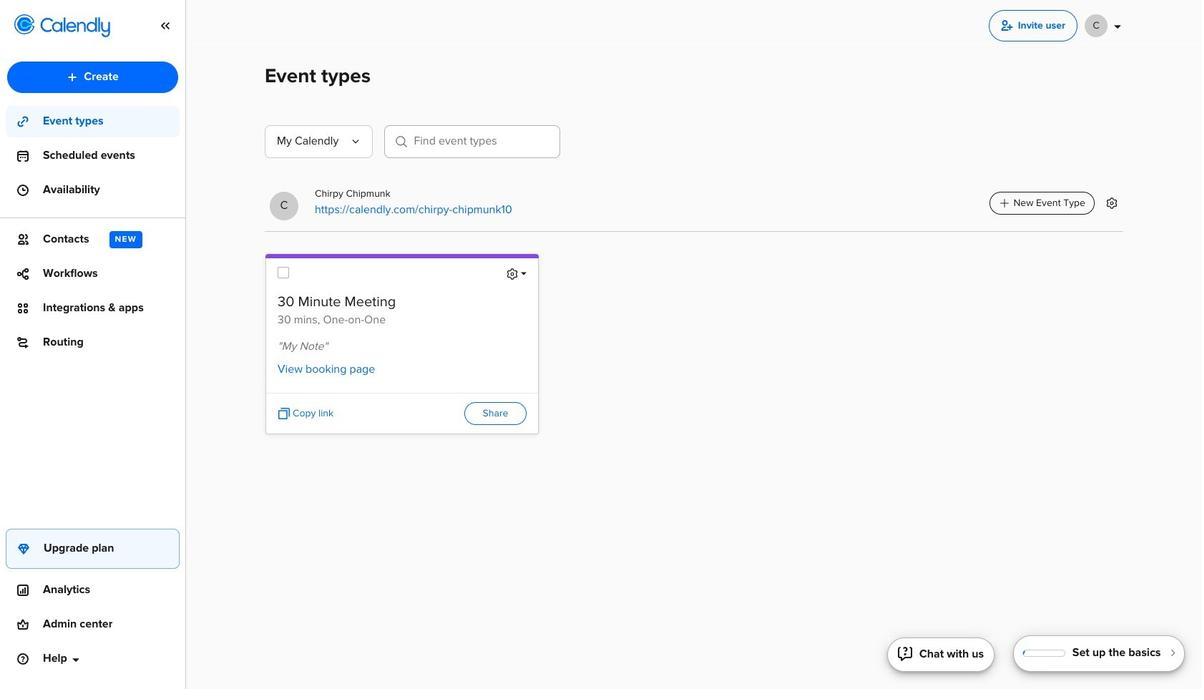 Task type: locate. For each thing, give the bounding box(es) containing it.
None search field
[[385, 125, 561, 164]]

Find event types field
[[385, 125, 561, 158]]

main navigation element
[[0, 0, 186, 689]]



Task type: describe. For each thing, give the bounding box(es) containing it.
calendly image
[[40, 17, 110, 37]]



